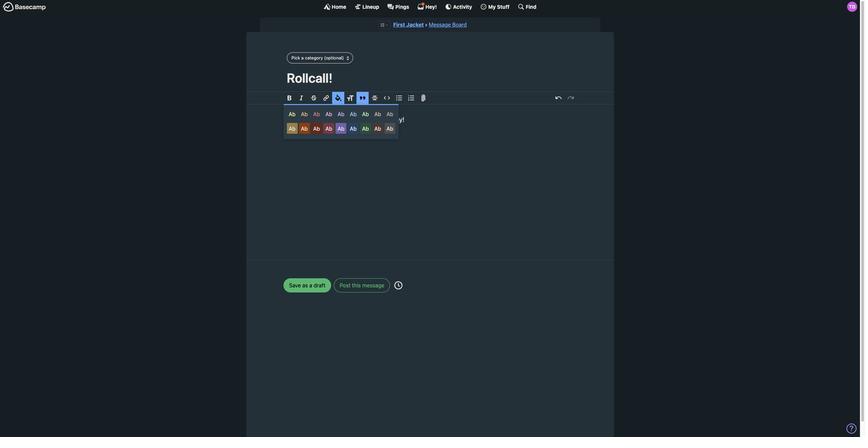 Task type: vqa. For each thing, say whether or not it's contained in the screenshot.
First Jacket link
yes



Task type: locate. For each thing, give the bounding box(es) containing it.
first jacket link
[[394, 22, 424, 28]]

type
[[296, 125, 314, 134]]

a inside hello everyone! let's do a roll call today! type your name out here :)
[[359, 116, 363, 123]]

switch accounts image
[[3, 2, 46, 12]]

pick a category (optional)
[[292, 55, 344, 61]]

stuff
[[497, 4, 510, 10]]

a right 'pick'
[[302, 55, 304, 61]]

this
[[352, 283, 361, 289]]

2 horizontal spatial a
[[359, 116, 363, 123]]

2 vertical spatial a
[[310, 283, 312, 289]]

hey!
[[426, 4, 437, 10]]

pings
[[396, 4, 410, 10]]

1 vertical spatial a
[[359, 116, 363, 123]]

(optional)
[[324, 55, 344, 61]]

save
[[289, 283, 301, 289]]

a right as
[[310, 283, 312, 289]]

your
[[316, 125, 333, 134]]

hey! button
[[418, 2, 437, 10]]

pings button
[[388, 3, 410, 10]]

everyone!
[[304, 116, 332, 123]]

let's
[[334, 116, 348, 123]]

hello everyone! let's do a roll call today! type your name out here :)
[[287, 116, 405, 134]]

post
[[340, 283, 351, 289]]

save as a draft button
[[284, 279, 331, 293]]

a right do
[[359, 116, 363, 123]]

message board link
[[429, 22, 467, 28]]

first
[[394, 22, 405, 28]]

my stuff button
[[481, 3, 510, 10]]

lineup link
[[355, 3, 379, 10]]

home link
[[324, 3, 347, 10]]

› message board
[[425, 22, 467, 28]]

save as a draft
[[289, 283, 326, 289]]

main element
[[0, 0, 861, 13]]

a
[[302, 55, 304, 61], [359, 116, 363, 123], [310, 283, 312, 289]]

message
[[429, 22, 451, 28]]

name
[[335, 125, 355, 134]]

Write away… text field
[[267, 105, 594, 252]]

0 horizontal spatial a
[[302, 55, 304, 61]]



Task type: describe. For each thing, give the bounding box(es) containing it.
jacket
[[407, 22, 424, 28]]

activity
[[453, 4, 472, 10]]

category
[[305, 55, 323, 61]]

out
[[357, 125, 369, 134]]

call
[[375, 116, 385, 123]]

find
[[526, 4, 537, 10]]

Type a title… text field
[[287, 70, 574, 86]]

board
[[453, 22, 467, 28]]

my stuff
[[489, 4, 510, 10]]

today!
[[386, 116, 405, 123]]

find button
[[518, 3, 537, 10]]

activity link
[[445, 3, 472, 10]]

hello
[[287, 116, 302, 123]]

my
[[489, 4, 496, 10]]

do
[[350, 116, 358, 123]]

pick
[[292, 55, 300, 61]]

post this message
[[340, 283, 385, 289]]

1 horizontal spatial a
[[310, 283, 312, 289]]

roll
[[364, 116, 373, 123]]

message
[[363, 283, 385, 289]]

schedule this to post later image
[[395, 282, 403, 290]]

›
[[425, 22, 428, 28]]

draft
[[314, 283, 326, 289]]

0 vertical spatial a
[[302, 55, 304, 61]]

:)
[[390, 125, 395, 134]]

post this message button
[[334, 279, 390, 293]]

home
[[332, 4, 347, 10]]

tyler black image
[[848, 2, 858, 12]]

lineup
[[363, 4, 379, 10]]

as
[[303, 283, 308, 289]]

here
[[371, 125, 388, 134]]

first jacket
[[394, 22, 424, 28]]

pick a category (optional) button
[[287, 53, 353, 64]]



